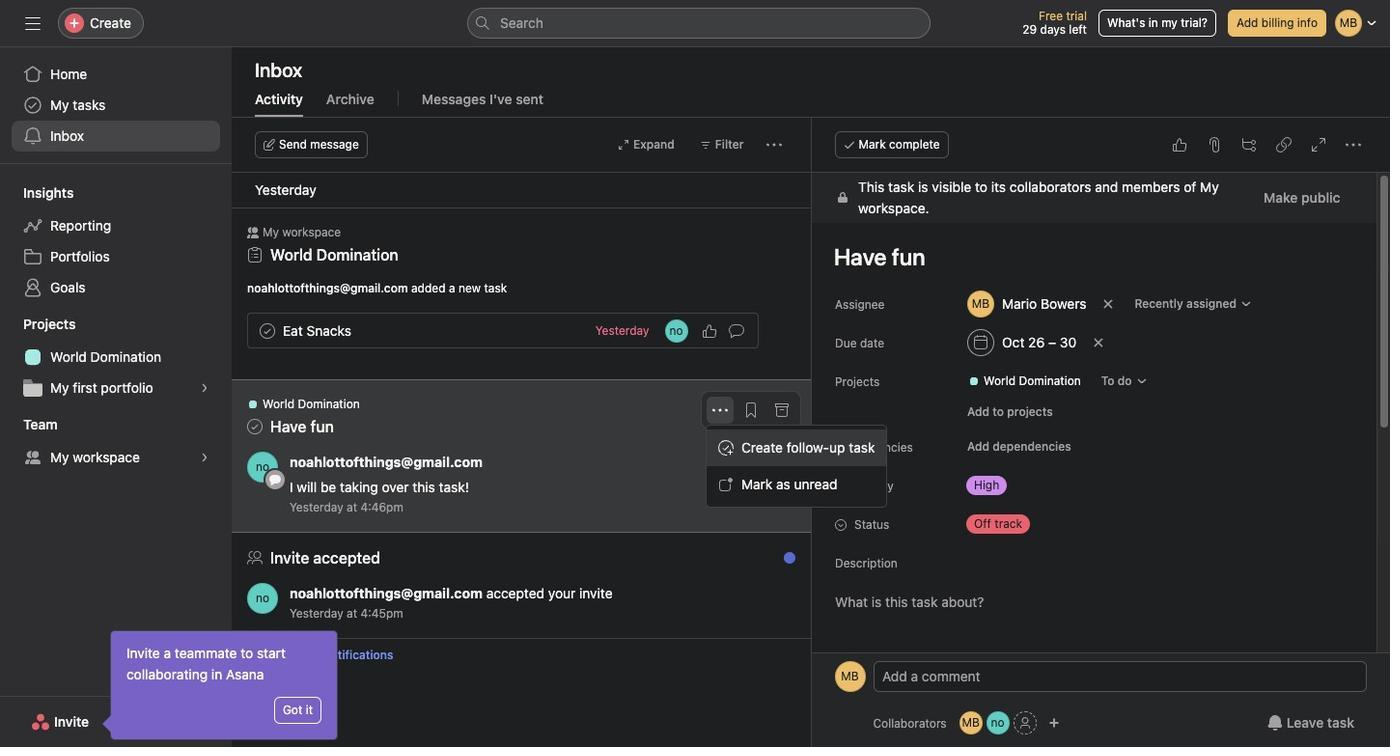 Task type: locate. For each thing, give the bounding box(es) containing it.
to
[[1101, 374, 1114, 388]]

no left 0 likes. click to like this task icon
[[670, 323, 683, 337]]

free trial 29 days left
[[1023, 9, 1087, 37]]

dependencies
[[992, 439, 1071, 454]]

0 vertical spatial in
[[1149, 15, 1158, 30]]

to left projects
[[992, 405, 1004, 419]]

1 vertical spatial at
[[347, 606, 357, 621]]

no button up start
[[247, 583, 278, 614]]

inbox
[[255, 59, 302, 81], [50, 127, 84, 144]]

create inside "menu item"
[[741, 439, 783, 456]]

2 vertical spatial to
[[241, 645, 253, 661]]

add up high
[[967, 439, 989, 454]]

archive for archive
[[326, 91, 374, 107]]

what's in my trial?
[[1107, 15, 1208, 30]]

1 vertical spatial to
[[992, 405, 1004, 419]]

it
[[306, 703, 313, 717]]

projects down "due date"
[[835, 375, 879, 389]]

trial
[[1066, 9, 1087, 23]]

inbox up activity
[[255, 59, 302, 81]]

mark complete
[[859, 137, 940, 152]]

task!
[[439, 479, 469, 495]]

workspace down my first portfolio
[[73, 449, 140, 465]]

0 vertical spatial noahlottofthings@gmail.com
[[247, 281, 408, 295]]

add for add to projects
[[967, 405, 989, 419]]

invite
[[579, 585, 613, 601]]

1 horizontal spatial my workspace
[[263, 225, 341, 239]]

Completed checkbox
[[256, 319, 279, 342]]

insights element
[[0, 176, 232, 307]]

inbox link
[[12, 121, 220, 152]]

add inside button
[[1237, 15, 1258, 30]]

1 horizontal spatial mb button
[[959, 712, 982, 735]]

make
[[1263, 189, 1297, 206]]

have fun
[[270, 418, 334, 435]]

notifications
[[324, 648, 393, 662]]

1 horizontal spatial inbox
[[255, 59, 302, 81]]

2 horizontal spatial world domination link
[[960, 372, 1088, 391]]

noahlottofthings@gmail.com
[[247, 281, 408, 295], [290, 454, 483, 470], [290, 585, 483, 601]]

noahlottofthings@gmail.com inside noahlottofthings@gmail.com accepted your invite yesterday at 4:45pm
[[290, 585, 483, 601]]

my workspace down team
[[50, 449, 140, 465]]

1 vertical spatial workspace
[[73, 449, 140, 465]]

send message button
[[255, 131, 368, 158]]

reporting link
[[12, 210, 220, 241]]

days
[[1040, 22, 1066, 37]]

to do
[[1101, 374, 1132, 388]]

1 horizontal spatial archive
[[326, 91, 374, 107]]

oct 26 – 30
[[1002, 334, 1076, 350]]

inbox inside global element
[[50, 127, 84, 144]]

no
[[670, 323, 683, 337], [256, 460, 269, 474], [256, 591, 269, 605], [991, 715, 1005, 730]]

recently
[[1134, 296, 1183, 311]]

create button
[[58, 8, 144, 39]]

hide sidebar image
[[25, 15, 41, 31]]

0 vertical spatial my workspace
[[263, 225, 341, 239]]

world domination up my first portfolio
[[50, 349, 161, 365]]

0 vertical spatial to
[[975, 179, 987, 195]]

eat snacks
[[283, 322, 351, 338]]

to left its
[[975, 179, 987, 195]]

my workspace
[[263, 225, 341, 239], [50, 449, 140, 465]]

0 vertical spatial add
[[1237, 15, 1258, 30]]

0 vertical spatial workspace
[[282, 225, 341, 239]]

add left projects
[[967, 405, 989, 419]]

see details, my workspace image
[[199, 452, 210, 463]]

my for my workspace link
[[50, 449, 69, 465]]

invite
[[126, 645, 160, 661], [54, 713, 89, 730]]

my inside teams element
[[50, 449, 69, 465]]

projects element
[[0, 307, 232, 407]]

mark for mark complete
[[859, 137, 886, 152]]

1 vertical spatial create
[[741, 439, 783, 456]]

at down taking
[[347, 500, 357, 515]]

create up home link
[[90, 14, 131, 31]]

noahlottofthings@gmail.com up 4:45pm
[[290, 585, 483, 601]]

add inside 'button'
[[967, 439, 989, 454]]

1 vertical spatial add
[[967, 405, 989, 419]]

yesterday down the will
[[290, 500, 343, 515]]

to inside invite a teammate to start collaborating in asana got it
[[241, 645, 253, 661]]

workspace
[[282, 225, 341, 239], [73, 449, 140, 465]]

assignee
[[835, 297, 884, 312]]

archive inside button
[[263, 648, 305, 662]]

0 vertical spatial invite
[[126, 645, 160, 661]]

1 vertical spatial archive
[[263, 648, 305, 662]]

noahlottofthings@gmail.com link for world domination
[[290, 454, 483, 470]]

world inside the projects element
[[50, 349, 87, 365]]

world domination up the have fun
[[263, 397, 360, 411]]

add
[[1237, 15, 1258, 30], [967, 405, 989, 419], [967, 439, 989, 454]]

1 vertical spatial noahlottofthings@gmail.com link
[[290, 585, 483, 601]]

track
[[994, 517, 1022, 531]]

0 horizontal spatial a
[[164, 645, 171, 661]]

sent
[[516, 91, 544, 107]]

0 vertical spatial projects
[[23, 316, 76, 332]]

invite inside invite a teammate to start collaborating in asana got it
[[126, 645, 160, 661]]

1 vertical spatial inbox
[[50, 127, 84, 144]]

bowers
[[1040, 295, 1086, 312]]

more actions image
[[766, 137, 782, 153]]

at left 4:45pm
[[347, 606, 357, 621]]

1 vertical spatial a
[[164, 645, 171, 661]]

workspace up "noahlottofthings@gmail.com added a new task"
[[282, 225, 341, 239]]

add to bookmarks image
[[743, 403, 758, 418]]

to up the asana
[[241, 645, 253, 661]]

recently assigned
[[1134, 296, 1236, 311]]

create up 1
[[741, 439, 783, 456]]

leave task button
[[1255, 706, 1367, 741]]

1 horizontal spatial mark
[[859, 137, 886, 152]]

1 vertical spatial noahlottofthings@gmail.com
[[290, 454, 483, 470]]

0 horizontal spatial invite
[[54, 713, 89, 730]]

in inside invite a teammate to start collaborating in asana got it
[[211, 666, 222, 683]]

world up add to projects
[[983, 374, 1015, 388]]

my inside global element
[[50, 97, 69, 113]]

at
[[347, 500, 357, 515], [347, 606, 357, 621]]

first
[[73, 379, 97, 396]]

domination up projects
[[1019, 374, 1081, 388]]

create inside dropdown button
[[90, 14, 131, 31]]

projects inside main content
[[835, 375, 879, 389]]

no button left i
[[247, 452, 278, 483]]

domination up the have fun
[[298, 397, 360, 411]]

1 vertical spatial in
[[211, 666, 222, 683]]

noahlottofthings@gmail.com added a new task
[[247, 281, 507, 295]]

teams element
[[0, 407, 232, 477]]

0 horizontal spatial projects
[[23, 316, 76, 332]]

add inside button
[[967, 405, 989, 419]]

0 horizontal spatial create
[[90, 14, 131, 31]]

0 vertical spatial a
[[449, 281, 455, 295]]

1 horizontal spatial projects
[[835, 375, 879, 389]]

add or remove collaborators image
[[1048, 717, 1060, 729]]

no left add or remove collaborators "icon"
[[991, 715, 1005, 730]]

noahlottofthings@gmail.com link up over
[[290, 454, 483, 470]]

create for create follow-up task
[[741, 439, 783, 456]]

0 horizontal spatial my workspace
[[50, 449, 140, 465]]

my inside the projects element
[[50, 379, 69, 396]]

1 vertical spatial my workspace
[[50, 449, 140, 465]]

my right of
[[1200, 179, 1219, 195]]

portfolios
[[50, 248, 110, 265]]

full screen image
[[1311, 137, 1327, 153]]

1 horizontal spatial to
[[975, 179, 987, 195]]

task inside "menu item"
[[849, 439, 875, 456]]

1 vertical spatial mark
[[741, 476, 773, 492]]

main content containing this task is visible to its collaborators and members of my workspace.
[[811, 173, 1376, 747]]

workspace inside teams element
[[73, 449, 140, 465]]

reporting
[[50, 217, 111, 234]]

in inside button
[[1149, 15, 1158, 30]]

mark down 1
[[741, 476, 773, 492]]

2 vertical spatial noahlottofthings@gmail.com
[[290, 585, 483, 601]]

0 vertical spatial noahlottofthings@gmail.com link
[[290, 454, 483, 470]]

noahlottofthings@gmail.com link up 4:45pm
[[290, 585, 483, 601]]

1 vertical spatial mb button
[[959, 712, 982, 735]]

my
[[1162, 15, 1178, 30]]

world up first
[[50, 349, 87, 365]]

remove assignee image
[[1103, 298, 1114, 310]]

domination up portfolio
[[90, 349, 161, 365]]

noahlottofthings@gmail.com up over
[[290, 454, 483, 470]]

1 at from the top
[[347, 500, 357, 515]]

1 horizontal spatial create
[[741, 439, 783, 456]]

2 horizontal spatial to
[[992, 405, 1004, 419]]

left
[[1069, 22, 1087, 37]]

0 horizontal spatial to
[[241, 645, 253, 661]]

projects button
[[0, 315, 76, 334]]

1 vertical spatial invite
[[54, 713, 89, 730]]

task right leave
[[1327, 714, 1355, 731]]

its
[[991, 179, 1006, 195]]

noahlottofthings@gmail.com link
[[290, 454, 483, 470], [290, 585, 483, 601]]

1 vertical spatial projects
[[835, 375, 879, 389]]

2 vertical spatial add
[[967, 439, 989, 454]]

invite inside "button"
[[54, 713, 89, 730]]

yesterday
[[255, 182, 316, 198], [595, 323, 649, 338], [290, 500, 343, 515], [290, 606, 343, 621]]

projects down goals
[[23, 316, 76, 332]]

home
[[50, 66, 87, 82]]

home link
[[12, 59, 220, 90]]

yesterday up all
[[290, 606, 343, 621]]

at inside noahlottofthings@gmail.com i will be taking over this task! yesterday at 4:46pm
[[347, 500, 357, 515]]

task inside this task is visible to its collaborators and members of my workspace.
[[888, 179, 914, 195]]

2 at from the top
[[347, 606, 357, 621]]

world domination link up "noahlottofthings@gmail.com added a new task"
[[270, 246, 398, 264]]

inbox down my tasks at the top left
[[50, 127, 84, 144]]

0 vertical spatial create
[[90, 14, 131, 31]]

yesterday left 0 likes. click to like this task icon
[[595, 323, 649, 338]]

1 vertical spatial mb
[[962, 715, 980, 730]]

1 horizontal spatial in
[[1149, 15, 1158, 30]]

mario bowers button
[[958, 287, 1095, 321]]

world domination link up projects
[[960, 372, 1088, 391]]

my workspace down "send message" button
[[263, 225, 341, 239]]

1 noahlottofthings@gmail.com link from the top
[[290, 454, 483, 470]]

mark inside button
[[859, 137, 886, 152]]

0 horizontal spatial in
[[211, 666, 222, 683]]

attachments: add a file to this task, have fun image
[[1207, 137, 1222, 153]]

world domination up projects
[[983, 374, 1081, 388]]

invite accepted
[[270, 549, 380, 567]]

world domination link
[[270, 246, 398, 264], [12, 342, 220, 373], [960, 372, 1088, 391]]

my for my tasks link
[[50, 97, 69, 113]]

main content inside have fun 'dialog'
[[811, 173, 1376, 747]]

0 vertical spatial at
[[347, 500, 357, 515]]

add subtask image
[[1242, 137, 1257, 153]]

2 noahlottofthings@gmail.com link from the top
[[290, 585, 483, 601]]

yesterday button
[[595, 323, 649, 338]]

task left the is
[[888, 179, 914, 195]]

0 vertical spatial mb button
[[835, 661, 866, 692]]

4:46pm
[[361, 500, 403, 515]]

archive up message
[[326, 91, 374, 107]]

search list box
[[467, 8, 931, 39]]

oct
[[1002, 334, 1024, 350]]

0 vertical spatial mb
[[841, 669, 859, 684]]

add left billing
[[1237, 15, 1258, 30]]

0 horizontal spatial workspace
[[73, 449, 140, 465]]

1 horizontal spatial invite
[[126, 645, 160, 661]]

world inside main content
[[983, 374, 1015, 388]]

noahlottofthings@gmail.com for world domination
[[290, 454, 483, 470]]

filter
[[715, 137, 744, 152]]

world domination inside the projects element
[[50, 349, 161, 365]]

my for my first portfolio link
[[50, 379, 69, 396]]

invite button
[[18, 705, 102, 740]]

goals link
[[12, 272, 220, 303]]

noahlottofthings@gmail.com up snacks
[[247, 281, 408, 295]]

snacks
[[307, 322, 351, 338]]

a left new
[[449, 281, 455, 295]]

task right up
[[849, 439, 875, 456]]

unread
[[794, 476, 838, 492]]

my left first
[[50, 379, 69, 396]]

a up collaborating
[[164, 645, 171, 661]]

got it button
[[274, 697, 321, 724]]

0 horizontal spatial archive
[[263, 648, 305, 662]]

world domination up "noahlottofthings@gmail.com added a new task"
[[270, 246, 398, 264]]

status
[[854, 517, 889, 532]]

no inside have fun 'dialog'
[[991, 715, 1005, 730]]

messages
[[422, 91, 486, 107]]

main content
[[811, 173, 1376, 747]]

my down send
[[263, 225, 279, 239]]

completed image
[[256, 319, 279, 342]]

my tasks link
[[12, 90, 220, 121]]

world domination link up portfolio
[[12, 342, 220, 373]]

a
[[449, 281, 455, 295], [164, 645, 171, 661]]

what's
[[1107, 15, 1145, 30]]

my workspace inside teams element
[[50, 449, 140, 465]]

collaborating
[[126, 666, 208, 683]]

due
[[835, 336, 856, 350]]

0 vertical spatial mark
[[859, 137, 886, 152]]

yesterday inside noahlottofthings@gmail.com i will be taking over this task! yesterday at 4:46pm
[[290, 500, 343, 515]]

archive left all
[[263, 648, 305, 662]]

0 vertical spatial inbox
[[255, 59, 302, 81]]

public
[[1301, 189, 1340, 206]]

in down "teammate"
[[211, 666, 222, 683]]

in left my
[[1149, 15, 1158, 30]]

mark left complete
[[859, 137, 886, 152]]

0 horizontal spatial inbox
[[50, 127, 84, 144]]

0 horizontal spatial mark
[[741, 476, 773, 492]]

my left tasks at the left
[[50, 97, 69, 113]]

global element
[[0, 47, 232, 163]]

my down team
[[50, 449, 69, 465]]

0 vertical spatial archive
[[326, 91, 374, 107]]

add billing info button
[[1228, 10, 1327, 37]]

archive notification image
[[774, 403, 789, 418]]



Task type: vqa. For each thing, say whether or not it's contained in the screenshot.
Create
yes



Task type: describe. For each thing, give the bounding box(es) containing it.
trial?
[[1181, 15, 1208, 30]]

my first portfolio link
[[12, 373, 220, 404]]

due date
[[835, 336, 884, 350]]

i
[[290, 479, 293, 495]]

messages i've sent link
[[422, 91, 544, 117]]

insights
[[23, 184, 74, 201]]

clear due date image
[[1093, 337, 1104, 349]]

1 horizontal spatial a
[[449, 281, 455, 295]]

0 horizontal spatial world domination link
[[12, 342, 220, 373]]

added
[[411, 281, 446, 295]]

will
[[297, 479, 317, 495]]

yesterday inside noahlottofthings@gmail.com accepted your invite yesterday at 4:45pm
[[290, 606, 343, 621]]

collaborators
[[873, 716, 947, 730]]

0 horizontal spatial mb button
[[835, 661, 866, 692]]

0 likes. click to like this task image
[[1172, 137, 1188, 153]]

noahlottofthings@gmail.com accepted your invite yesterday at 4:45pm
[[290, 585, 613, 621]]

goals
[[50, 279, 86, 295]]

see details, my first portfolio image
[[199, 382, 210, 394]]

world domination link inside main content
[[960, 372, 1088, 391]]

add dependencies
[[967, 439, 1071, 454]]

add to projects button
[[958, 399, 1061, 426]]

1 horizontal spatial world domination link
[[270, 246, 398, 264]]

expand
[[633, 137, 675, 152]]

no button left add or remove collaborators "icon"
[[986, 712, 1010, 735]]

my inside this task is visible to its collaborators and members of my workspace.
[[1200, 179, 1219, 195]]

to inside this task is visible to its collaborators and members of my workspace.
[[975, 179, 987, 195]]

and
[[1095, 179, 1118, 195]]

1
[[765, 458, 770, 472]]

1 button
[[759, 452, 795, 479]]

invite for invite
[[54, 713, 89, 730]]

archive link
[[326, 91, 374, 117]]

teammate
[[175, 645, 237, 661]]

create for create
[[90, 14, 131, 31]]

your
[[548, 585, 576, 601]]

new
[[459, 281, 481, 295]]

this task is visible to its collaborators and members of my workspace.
[[858, 179, 1219, 216]]

1 horizontal spatial mb
[[962, 715, 980, 730]]

domination inside main content
[[1019, 374, 1081, 388]]

task right new
[[484, 281, 507, 295]]

add billing info
[[1237, 15, 1318, 30]]

Task Name text field
[[821, 235, 1353, 279]]

billing
[[1262, 15, 1294, 30]]

noahlottofthings@gmail.com i will be taking over this task! yesterday at 4:46pm
[[290, 454, 483, 515]]

mark complete button
[[835, 131, 949, 158]]

dependencies
[[835, 440, 913, 455]]

domination up "noahlottofthings@gmail.com added a new task"
[[316, 246, 398, 264]]

add for add billing info
[[1237, 15, 1258, 30]]

expand button
[[609, 131, 683, 158]]

high
[[974, 478, 999, 492]]

what's in my trial? button
[[1099, 10, 1216, 37]]

activity
[[255, 91, 303, 107]]

my tasks
[[50, 97, 106, 113]]

taking
[[340, 479, 378, 495]]

team
[[23, 416, 58, 433]]

off track
[[974, 517, 1022, 531]]

have fun dialog
[[811, 118, 1390, 747]]

domination inside the projects element
[[90, 349, 161, 365]]

world up the have fun
[[263, 397, 295, 411]]

accepted
[[486, 585, 545, 601]]

projects
[[1007, 405, 1053, 419]]

archive all notifications
[[263, 648, 393, 662]]

team button
[[0, 415, 58, 434]]

complete
[[889, 137, 940, 152]]

no up start
[[256, 591, 269, 605]]

to do button
[[1092, 368, 1156, 395]]

message
[[310, 137, 359, 152]]

insights button
[[0, 183, 74, 203]]

no right see details, my workspace "image"
[[256, 460, 269, 474]]

messages i've sent
[[422, 91, 544, 107]]

be
[[320, 479, 336, 495]]

this
[[858, 179, 884, 195]]

30
[[1059, 334, 1076, 350]]

archive for archive all notifications
[[263, 648, 305, 662]]

collaborators
[[1009, 179, 1091, 195]]

tasks
[[73, 97, 106, 113]]

priority
[[854, 479, 893, 493]]

invite a teammate to start collaborating in asana tooltip
[[105, 631, 337, 740]]

asana
[[226, 666, 264, 683]]

free
[[1039, 9, 1063, 23]]

create follow-up task menu item
[[707, 430, 887, 466]]

invite for invite a teammate to start collaborating in asana got it
[[126, 645, 160, 661]]

got
[[283, 703, 302, 717]]

i've
[[490, 91, 512, 107]]

no button left 0 likes. click to like this task icon
[[665, 319, 688, 342]]

filter button
[[691, 131, 753, 158]]

0 comments image
[[728, 323, 744, 338]]

add to projects
[[967, 405, 1053, 419]]

create follow-up task
[[741, 439, 875, 456]]

more actions image
[[712, 403, 727, 418]]

world domination inside main content
[[983, 374, 1081, 388]]

over
[[382, 479, 409, 495]]

world up eat
[[270, 246, 313, 264]]

0 horizontal spatial mb
[[841, 669, 859, 684]]

invite a teammate to start collaborating in asana got it
[[126, 645, 313, 717]]

off
[[974, 517, 991, 531]]

0 likes. click to like this task image
[[701, 323, 717, 338]]

description
[[835, 556, 897, 571]]

members
[[1121, 179, 1180, 195]]

up
[[829, 439, 845, 456]]

assigned
[[1186, 296, 1236, 311]]

leave
[[1287, 714, 1324, 731]]

to inside add to projects button
[[992, 405, 1004, 419]]

add dependencies button
[[958, 433, 1080, 461]]

archive all notifications button
[[232, 639, 811, 672]]

add for add dependencies
[[967, 439, 989, 454]]

task inside button
[[1327, 714, 1355, 731]]

1 horizontal spatial workspace
[[282, 225, 341, 239]]

at inside noahlottofthings@gmail.com accepted your invite yesterday at 4:45pm
[[347, 606, 357, 621]]

yesterday down send
[[255, 182, 316, 198]]

start
[[257, 645, 286, 661]]

noahlottofthings@gmail.com link for invite accepted
[[290, 585, 483, 601]]

copy task link image
[[1276, 137, 1292, 153]]

noahlottofthings@gmail.com for invite accepted
[[290, 585, 483, 601]]

more actions for this task image
[[1346, 137, 1361, 153]]

projects inside dropdown button
[[23, 316, 76, 332]]

date
[[860, 336, 884, 350]]

26
[[1028, 334, 1044, 350]]

mark for mark as unread
[[741, 476, 773, 492]]

as
[[776, 476, 791, 492]]

archive notification image
[[774, 555, 789, 571]]

portfolio
[[101, 379, 153, 396]]

my first portfolio
[[50, 379, 153, 396]]

leave task
[[1287, 714, 1355, 731]]

make public button
[[1251, 181, 1353, 215]]

recently assigned button
[[1126, 291, 1260, 318]]

high button
[[958, 472, 1074, 499]]

mario bowers
[[1002, 295, 1086, 312]]

a inside invite a teammate to start collaborating in asana got it
[[164, 645, 171, 661]]

–
[[1048, 334, 1056, 350]]



